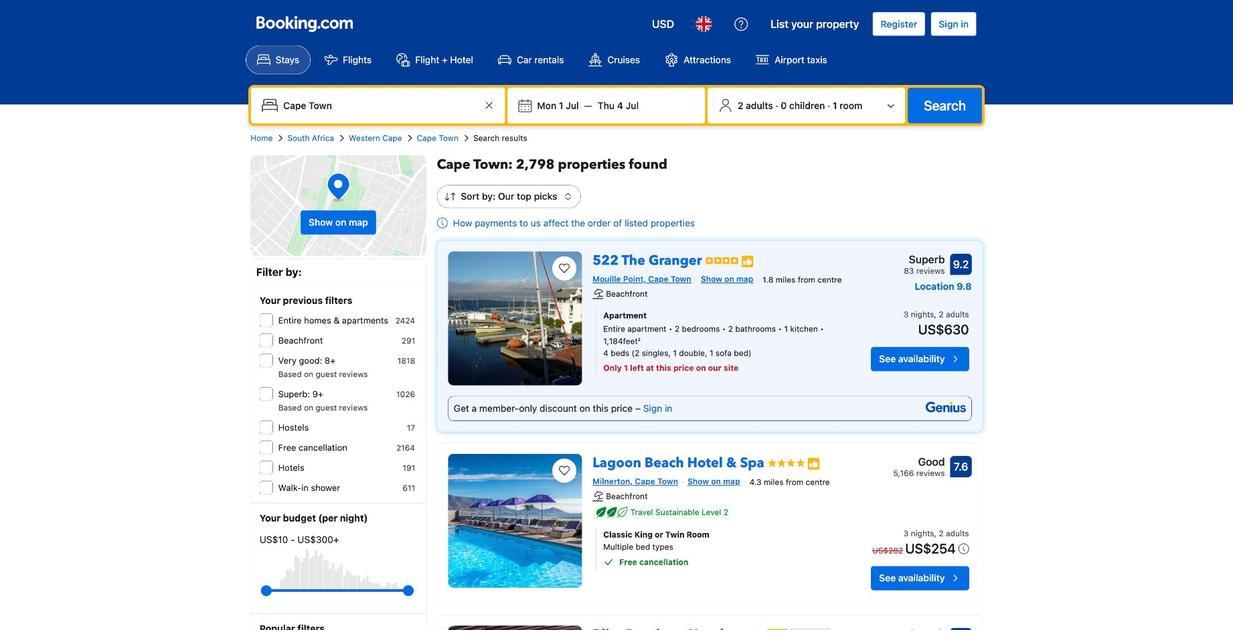 Task type: describe. For each thing, give the bounding box(es) containing it.
scored 9.2 element
[[951, 254, 972, 275]]

good element
[[893, 454, 945, 470]]

1 vertical spatial superb element
[[899, 626, 945, 630]]

scored 9.0 element
[[951, 628, 972, 630]]

this property is part of our preferred partner programme. it is committed to providing commendable service and good value. it will pay us a higher commission if you make a booking. image for lagoon beach hotel & spa image at bottom left
[[807, 457, 821, 470]]

522 the granger image
[[448, 252, 582, 385]]

0 vertical spatial superb element
[[904, 252, 945, 268]]



Task type: vqa. For each thing, say whether or not it's contained in the screenshot.
Good element
yes



Task type: locate. For each thing, give the bounding box(es) containing it.
group
[[266, 580, 409, 601]]

this property is part of our preferred partner programme. it is committed to providing commendable service and good value. it will pay us a higher commission if you make a booking. image inside 'property' group
[[741, 255, 754, 268]]

lagoon beach hotel & spa image
[[448, 454, 582, 588]]

this property is part of our preferred partner programme. it is committed to providing commendable service and good value. it will pay us a higher commission if you make a booking. image
[[741, 255, 754, 268]]

Where are you going? field
[[278, 93, 481, 118]]

property group
[[437, 236, 988, 432]]

superb element left scored 9.0 element
[[899, 626, 945, 630]]

this property is part of our preferred partner programme. it is committed to providing commendable service and good value. it will pay us a higher commission if you make a booking. image for 522 the granger image
[[741, 255, 754, 268]]

superb element left scored 9.2 element
[[904, 252, 945, 268]]

this property is part of our preferred partner programme. it is committed to providing commendable service and good value. it will pay us a higher commission if you make a booking. image
[[741, 255, 754, 268], [807, 457, 821, 470], [807, 457, 821, 470]]

search results updated. cape town: 2,798 properties found. element
[[437, 155, 983, 174]]

booking.com image
[[257, 16, 353, 32]]

superb element
[[904, 252, 945, 268], [899, 626, 945, 630]]

scored 7.6 element
[[951, 456, 972, 477]]

blue genius logo image
[[926, 402, 966, 413], [926, 402, 966, 413]]



